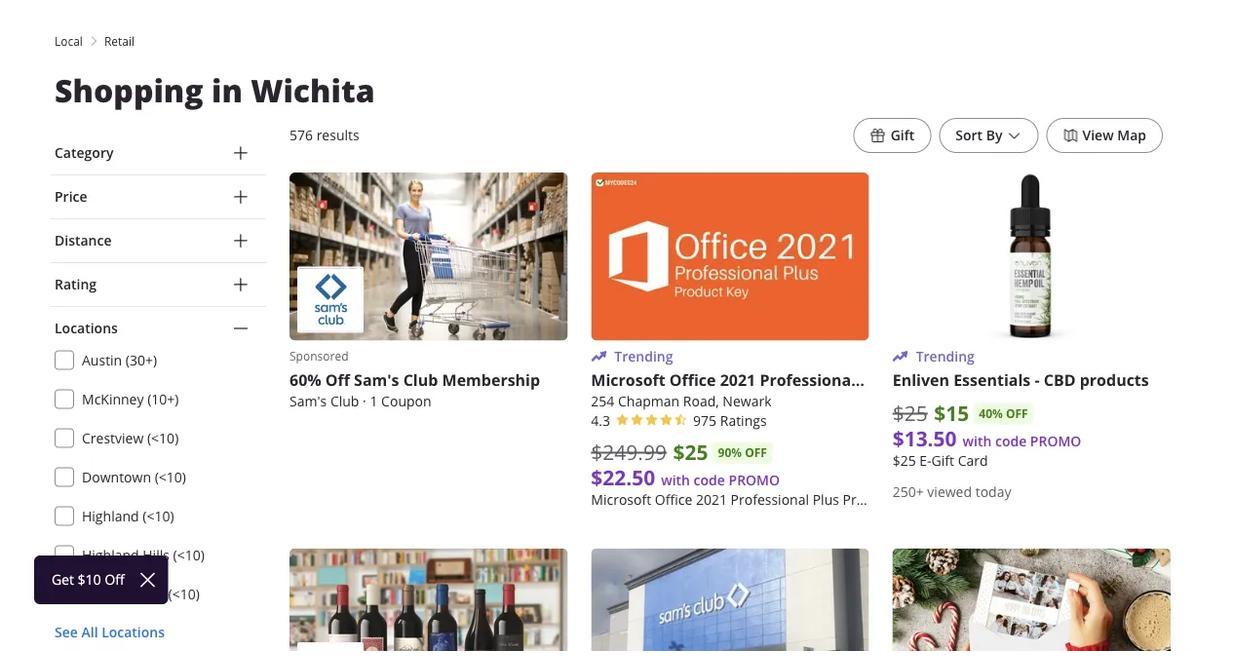 Task type: describe. For each thing, give the bounding box(es) containing it.
$13.50
[[893, 424, 957, 452]]

all
[[81, 623, 98, 641]]

(<10) for highland (<10)
[[143, 507, 174, 525]]

ratings
[[720, 411, 767, 429]]

2021 inside 'microsoft office 2021 professional plus 254 chapman road, newark'
[[720, 369, 756, 390]]

cbd
[[1044, 369, 1076, 390]]

distance
[[55, 232, 112, 250]]

essentials
[[953, 369, 1031, 390]]

distance button
[[51, 219, 266, 262]]

1pc
[[1069, 490, 1094, 508]]

enliven essentials - cbd products
[[893, 369, 1149, 390]]

sort
[[956, 126, 983, 144]]

lakeline
[[82, 585, 134, 603]]

250+ viewed today
[[893, 483, 1011, 501]]

with for $15
[[963, 432, 992, 450]]

1 vertical spatial club
[[330, 392, 359, 410]]

gift button
[[854, 118, 931, 153]]

downtown
[[82, 468, 151, 486]]

microsoft office 2021 professional plus 254 chapman road, newark
[[591, 369, 892, 410]]

austin
[[82, 351, 122, 369]]

microsoft inside $249.99 $25 90% off $22.50 with code promo microsoft office 2021 professional plus product key - lifetime for windows 1pc
[[591, 490, 651, 508]]

highland hills (<10)
[[82, 546, 205, 564]]

with for $25
[[661, 471, 690, 489]]

see all locations button
[[55, 623, 165, 642]]

highland for highland
[[82, 507, 139, 525]]

gift inside $25 $15 40% off $13.50 with code promo $25 e-gift card
[[931, 451, 954, 469]]

chapman
[[618, 392, 680, 410]]

in
[[212, 69, 243, 112]]

product
[[843, 490, 893, 508]]

plus inside $249.99 $25 90% off $22.50 with code promo microsoft office 2021 professional plus product key - lifetime for windows 1pc
[[813, 490, 839, 508]]

576
[[290, 126, 313, 144]]

professional inside $249.99 $25 90% off $22.50 with code promo microsoft office 2021 professional plus product key - lifetime for windows 1pc
[[731, 490, 809, 508]]

$22.50
[[591, 463, 655, 491]]

$25 $15 40% off $13.50 with code promo $25 e-gift card
[[893, 399, 1081, 469]]

trending for enliven essentials - cbd products
[[916, 347, 975, 365]]

40%
[[979, 406, 1003, 422]]

sort by
[[956, 126, 1003, 144]]

results
[[316, 126, 359, 144]]

e-
[[919, 451, 931, 469]]

by
[[986, 126, 1003, 144]]

view
[[1082, 126, 1114, 144]]

products
[[1080, 369, 1149, 390]]

promo for $25
[[729, 471, 780, 489]]

$15
[[934, 399, 969, 427]]

0 horizontal spatial sam's
[[290, 392, 327, 410]]

breadcrumbs element
[[51, 32, 1182, 50]]

locations inside 'locations' dropdown button
[[55, 319, 118, 337]]

downtown (<10)
[[82, 468, 186, 486]]

crestview (<10)
[[82, 429, 179, 447]]

(<10) for crestview (<10)
[[147, 429, 179, 447]]

(10+)
[[147, 390, 179, 408]]

see
[[55, 623, 78, 641]]

$249.99
[[591, 439, 667, 466]]

highland for highland hills
[[82, 546, 139, 564]]

professional inside 'microsoft office 2021 professional plus 254 chapman road, newark'
[[760, 369, 856, 390]]

membership
[[442, 369, 540, 390]]

$25 left e-
[[893, 451, 916, 469]]

975
[[693, 411, 717, 429]]

road,
[[683, 392, 719, 410]]

locations list
[[55, 348, 266, 643]]

90%
[[718, 444, 742, 461]]

plus inside 'microsoft office 2021 professional plus 254 chapman road, newark'
[[860, 369, 892, 390]]

2021 inside $249.99 $25 90% off $22.50 with code promo microsoft office 2021 professional plus product key - lifetime for windows 1pc
[[696, 490, 727, 508]]

crestview
[[82, 429, 144, 447]]

hills
[[143, 546, 170, 564]]

mckinney (10+)
[[82, 390, 179, 408]]

price button
[[51, 175, 266, 218]]



Task type: locate. For each thing, give the bounding box(es) containing it.
with inside $249.99 $25 90% off $22.50 with code promo microsoft office 2021 professional plus product key - lifetime for windows 1pc
[[661, 471, 690, 489]]

1 vertical spatial off
[[745, 444, 767, 461]]

off inside $249.99 $25 90% off $22.50 with code promo microsoft office 2021 professional plus product key - lifetime for windows 1pc
[[745, 444, 767, 461]]

plus left enliven
[[860, 369, 892, 390]]

(<10) right the mall at bottom left
[[168, 585, 200, 603]]

shopping
[[55, 69, 203, 112]]

gift
[[891, 126, 915, 144], [931, 451, 954, 469]]

(<10) right "hills"
[[173, 546, 205, 564]]

price
[[55, 188, 87, 206]]

0 vertical spatial locations
[[55, 319, 118, 337]]

code inside $249.99 $25 90% off $22.50 with code promo microsoft office 2021 professional plus product key - lifetime for windows 1pc
[[694, 471, 725, 489]]

highland up lakeline
[[82, 546, 139, 564]]

1 horizontal spatial promo
[[1030, 432, 1081, 450]]

sam's down 60%
[[290, 392, 327, 410]]

plus left product
[[813, 490, 839, 508]]

1 horizontal spatial club
[[403, 369, 438, 390]]

local link
[[55, 32, 83, 50]]

sort by button
[[939, 118, 1039, 153]]

rating
[[55, 275, 97, 293]]

0 vertical spatial plus
[[860, 369, 892, 390]]

$25 down '975'
[[673, 438, 708, 466]]

1 vertical spatial sam's
[[290, 392, 327, 410]]

0 vertical spatial off
[[1006, 406, 1028, 422]]

microsoft up "chapman"
[[591, 369, 665, 390]]

code for $25
[[694, 471, 725, 489]]

locations down lakeline mall (<10)
[[102, 623, 165, 641]]

highland down downtown
[[82, 507, 139, 525]]

microsoft inside 'microsoft office 2021 professional plus 254 chapman road, newark'
[[591, 369, 665, 390]]

local
[[55, 33, 83, 49]]

promo inside $249.99 $25 90% off $22.50 with code promo microsoft office 2021 professional plus product key - lifetime for windows 1pc
[[729, 471, 780, 489]]

0 vertical spatial gift
[[891, 126, 915, 144]]

code
[[995, 432, 1027, 450], [694, 471, 725, 489]]

- left cbd
[[1035, 369, 1040, 390]]

60%
[[290, 369, 321, 390]]

with inside $25 $15 40% off $13.50 with code promo $25 e-gift card
[[963, 432, 992, 450]]

$25 inside $249.99 $25 90% off $22.50 with code promo microsoft office 2021 professional plus product key - lifetime for windows 1pc
[[673, 438, 708, 466]]

0 vertical spatial professional
[[760, 369, 856, 390]]

975 ratings
[[693, 411, 767, 429]]

(<10) up "hills"
[[143, 507, 174, 525]]

today
[[975, 483, 1011, 501]]

professional down the 90%
[[731, 490, 809, 508]]

-
[[1035, 369, 1040, 390], [923, 490, 927, 508]]

sponsored
[[290, 348, 348, 364]]

1 microsoft from the top
[[591, 369, 665, 390]]

sam's up 1
[[354, 369, 399, 390]]

off
[[1006, 406, 1028, 422], [745, 444, 767, 461]]

0 vertical spatial club
[[403, 369, 438, 390]]

mckinney
[[82, 390, 144, 408]]

wichita
[[251, 69, 375, 112]]

retail
[[104, 33, 135, 49]]

0 horizontal spatial -
[[923, 490, 927, 508]]

0 horizontal spatial code
[[694, 471, 725, 489]]

- inside $249.99 $25 90% off $22.50 with code promo microsoft office 2021 professional plus product key - lifetime for windows 1pc
[[923, 490, 927, 508]]

microsoft down $249.99 on the bottom of the page
[[591, 490, 651, 508]]

1 vertical spatial -
[[923, 490, 927, 508]]

0 horizontal spatial off
[[745, 444, 767, 461]]

professional
[[760, 369, 856, 390], [731, 490, 809, 508]]

0 horizontal spatial gift
[[891, 126, 915, 144]]

1 vertical spatial microsoft
[[591, 490, 651, 508]]

0 vertical spatial promo
[[1030, 432, 1081, 450]]

·
[[363, 392, 366, 410]]

mall
[[138, 585, 165, 603]]

lakeline mall (<10)
[[82, 585, 200, 603]]

1 horizontal spatial with
[[963, 432, 992, 450]]

club left the ·
[[330, 392, 359, 410]]

promo down cbd
[[1030, 432, 1081, 450]]

0 vertical spatial highland
[[82, 507, 139, 525]]

1 vertical spatial highland
[[82, 546, 139, 564]]

1 trending from the left
[[614, 347, 673, 365]]

$25 down enliven
[[893, 400, 928, 427]]

code inside $25 $15 40% off $13.50 with code promo $25 e-gift card
[[995, 432, 1027, 450]]

with up card
[[963, 432, 992, 450]]

club up coupon
[[403, 369, 438, 390]]

off for $25
[[745, 444, 767, 461]]

professional up the newark
[[760, 369, 856, 390]]

- right key
[[923, 490, 927, 508]]

office inside $249.99 $25 90% off $22.50 with code promo microsoft office 2021 professional plus product key - lifetime for windows 1pc
[[655, 490, 692, 508]]

1 vertical spatial locations
[[102, 623, 165, 641]]

1 horizontal spatial code
[[995, 432, 1027, 450]]

with right $22.50
[[661, 471, 690, 489]]

1 vertical spatial code
[[694, 471, 725, 489]]

category button
[[51, 132, 266, 174]]

lifetime
[[931, 490, 982, 508]]

0 vertical spatial -
[[1035, 369, 1040, 390]]

off right the 90%
[[745, 444, 767, 461]]

office
[[670, 369, 716, 390], [655, 490, 692, 508]]

microsoft
[[591, 369, 665, 390], [591, 490, 651, 508]]

club
[[403, 369, 438, 390], [330, 392, 359, 410]]

code for $15
[[995, 432, 1027, 450]]

for
[[986, 490, 1004, 508]]

2021
[[720, 369, 756, 390], [696, 490, 727, 508]]

1 horizontal spatial plus
[[860, 369, 892, 390]]

0 vertical spatial with
[[963, 432, 992, 450]]

newark
[[723, 392, 772, 410]]

off for $15
[[1006, 406, 1028, 422]]

576 results
[[290, 126, 359, 144]]

category
[[55, 144, 114, 162]]

promo for $15
[[1030, 432, 1081, 450]]

locations up austin
[[55, 319, 118, 337]]

map
[[1117, 126, 1146, 144]]

1 vertical spatial plus
[[813, 490, 839, 508]]

2 microsoft from the top
[[591, 490, 651, 508]]

key
[[896, 490, 919, 508]]

2021 up the newark
[[720, 369, 756, 390]]

(<10)
[[147, 429, 179, 447], [155, 468, 186, 486], [143, 507, 174, 525], [173, 546, 205, 564], [168, 585, 200, 603]]

gift left card
[[931, 451, 954, 469]]

promo down the 90%
[[729, 471, 780, 489]]

0 vertical spatial 2021
[[720, 369, 756, 390]]

1
[[370, 392, 378, 410]]

office up road,
[[670, 369, 716, 390]]

plus
[[860, 369, 892, 390], [813, 490, 839, 508]]

sponsored 60% off sam's club membership sam's club    ·    1 coupon
[[290, 348, 540, 410]]

promo inside $25 $15 40% off $13.50 with code promo $25 e-gift card
[[1030, 432, 1081, 450]]

card
[[958, 451, 988, 469]]

sam's
[[354, 369, 399, 390], [290, 392, 327, 410]]

trending up "chapman"
[[614, 347, 673, 365]]

with
[[963, 432, 992, 450], [661, 471, 690, 489]]

trending up enliven
[[916, 347, 975, 365]]

gift inside button
[[891, 126, 915, 144]]

4.3
[[591, 411, 610, 429]]

locations inside the see all locations dropdown button
[[102, 623, 165, 641]]

rating button
[[51, 263, 266, 306]]

0 vertical spatial code
[[995, 432, 1027, 450]]

locations
[[55, 319, 118, 337], [102, 623, 165, 641]]

gift left "sort"
[[891, 126, 915, 144]]

1 vertical spatial promo
[[729, 471, 780, 489]]

(<10) for downtown (<10)
[[155, 468, 186, 486]]

1 vertical spatial 2021
[[696, 490, 727, 508]]

locations button
[[51, 307, 266, 350]]

$25
[[893, 400, 928, 427], [673, 438, 708, 466], [893, 451, 916, 469]]

1 highland from the top
[[82, 507, 139, 525]]

0 horizontal spatial trending
[[614, 347, 673, 365]]

1 horizontal spatial sam's
[[354, 369, 399, 390]]

office inside 'microsoft office 2021 professional plus 254 chapman road, newark'
[[670, 369, 716, 390]]

0 horizontal spatial club
[[330, 392, 359, 410]]

highland
[[82, 507, 139, 525], [82, 546, 139, 564]]

trending
[[614, 347, 673, 365], [916, 347, 975, 365]]

1 vertical spatial with
[[661, 471, 690, 489]]

highland (<10)
[[82, 507, 174, 525]]

0 horizontal spatial promo
[[729, 471, 780, 489]]

view map button
[[1046, 118, 1163, 153]]

1 vertical spatial professional
[[731, 490, 809, 508]]

1 horizontal spatial off
[[1006, 406, 1028, 422]]

(<10) down (10+)
[[147, 429, 179, 447]]

(30+)
[[126, 351, 157, 369]]

0 vertical spatial office
[[670, 369, 716, 390]]

1 horizontal spatial trending
[[916, 347, 975, 365]]

windows
[[1008, 490, 1066, 508]]

2021 down the 90%
[[696, 490, 727, 508]]

viewed
[[927, 483, 972, 501]]

1 horizontal spatial -
[[1035, 369, 1040, 390]]

(<10) right downtown
[[155, 468, 186, 486]]

254
[[591, 392, 614, 410]]

1 vertical spatial gift
[[931, 451, 954, 469]]

austin (30+)
[[82, 351, 157, 369]]

off inside $25 $15 40% off $13.50 with code promo $25 e-gift card
[[1006, 406, 1028, 422]]

shopping in wichita
[[55, 69, 375, 112]]

250+
[[893, 483, 924, 501]]

0 horizontal spatial with
[[661, 471, 690, 489]]

view map
[[1082, 126, 1146, 144]]

0 vertical spatial microsoft
[[591, 369, 665, 390]]

promo
[[1030, 432, 1081, 450], [729, 471, 780, 489]]

0 vertical spatial sam's
[[354, 369, 399, 390]]

$249.99 $25 90% off $22.50 with code promo microsoft office 2021 professional plus product key - lifetime for windows 1pc
[[591, 438, 1094, 508]]

2 trending from the left
[[916, 347, 975, 365]]

see all locations
[[55, 623, 165, 641]]

office down $249.99 on the bottom of the page
[[655, 490, 692, 508]]

coupon
[[381, 392, 431, 410]]

off right "40%"
[[1006, 406, 1028, 422]]

trending for microsoft office 2021 professional plus
[[614, 347, 673, 365]]

1 vertical spatial office
[[655, 490, 692, 508]]

code down the 90%
[[694, 471, 725, 489]]

1 horizontal spatial gift
[[931, 451, 954, 469]]

code down "40%"
[[995, 432, 1027, 450]]

2 highland from the top
[[82, 546, 139, 564]]

enliven
[[893, 369, 949, 390]]

off
[[325, 369, 350, 390]]

0 horizontal spatial plus
[[813, 490, 839, 508]]



Task type: vqa. For each thing, say whether or not it's contained in the screenshot.
the left toward
no



